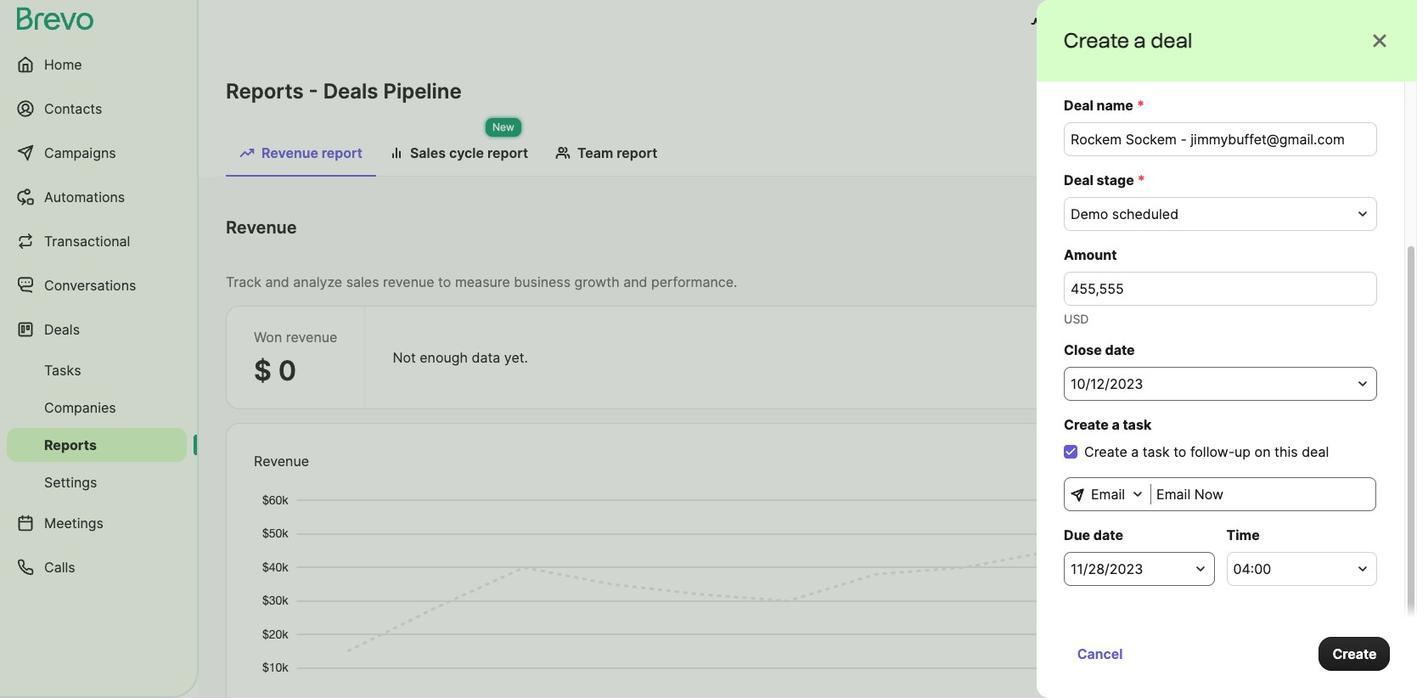 Task type: describe. For each thing, give the bounding box(es) containing it.
revenue inside "won revenue $ 0"
[[286, 329, 338, 346]]

04:00 button
[[1227, 552, 1378, 586]]

companies
[[44, 399, 116, 416]]

companies link
[[7, 391, 187, 425]]

deal inside button
[[1320, 460, 1348, 477]]

revenue for date range
[[226, 217, 297, 238]]

reports for reports - deals pipeline
[[226, 79, 304, 104]]

follow-
[[1191, 443, 1235, 460]]

won revenue $ 0
[[254, 329, 338, 387]]

automations
[[44, 189, 125, 206]]

revenue report link
[[226, 136, 376, 177]]

usage and plan button
[[1017, 7, 1166, 41]]

sales
[[346, 274, 379, 291]]

04:00
[[1234, 561, 1272, 578]]

close
[[1064, 342, 1102, 358]]

won
[[254, 329, 282, 346]]

0 horizontal spatial not
[[393, 349, 416, 366]]

settings link
[[7, 466, 187, 500]]

0 vertical spatial not enough data yet.
[[393, 349, 528, 366]]

campaigns
[[44, 144, 116, 161]]

up
[[1235, 443, 1251, 460]]

1 horizontal spatial data
[[1188, 460, 1217, 477]]

and for track
[[265, 274, 290, 291]]

usd
[[1064, 312, 1089, 326]]

conversations link
[[7, 265, 187, 306]]

settings
[[44, 474, 97, 491]]

this
[[1275, 443, 1299, 460]]

date for close date
[[1106, 342, 1135, 358]]

0 horizontal spatial to
[[438, 274, 451, 291]]

- for 01/06/2023
[[1206, 226, 1213, 243]]

report for team report
[[617, 144, 658, 161]]

transactional link
[[7, 221, 187, 262]]

usage
[[1051, 15, 1093, 32]]

conversations
[[44, 277, 136, 294]]

1 horizontal spatial revenue
[[383, 274, 435, 291]]

create a task
[[1064, 416, 1152, 433]]

plan
[[1125, 15, 1153, 32]]

business
[[514, 274, 571, 291]]

team report
[[578, 144, 658, 161]]

0 horizontal spatial yet.
[[504, 349, 528, 366]]

stage
[[1097, 172, 1135, 189]]

close date
[[1064, 342, 1135, 358]]

amount
[[1064, 246, 1118, 263]]

tasks link
[[7, 353, 187, 387]]

email
[[1092, 486, 1126, 503]]

0
[[278, 354, 297, 387]]

calls link
[[7, 547, 187, 588]]

create a task to follow-up on this deal
[[1085, 443, 1330, 460]]

track and analyze sales revenue to measure business growth and performance.
[[226, 274, 738, 291]]

calls
[[44, 559, 75, 576]]

deal for deal name
[[1064, 97, 1094, 114]]

11/28/2023
[[1071, 561, 1144, 578]]

deal name *
[[1064, 97, 1145, 114]]

0 horizontal spatial enough
[[420, 349, 468, 366]]

a for create a deal
[[1135, 28, 1147, 53]]

home
[[44, 56, 82, 73]]

on
[[1255, 443, 1271, 460]]

team
[[578, 144, 614, 161]]

demo scheduled button
[[1064, 197, 1378, 231]]

* for deal name *
[[1137, 97, 1145, 114]]

create for create a task
[[1064, 416, 1109, 433]]

home link
[[7, 44, 187, 85]]

tasks
[[44, 362, 81, 379]]

deal for deal stage
[[1064, 172, 1094, 189]]

create for create deal
[[1273, 460, 1317, 477]]

performance.
[[652, 274, 738, 291]]

automations link
[[7, 177, 187, 217]]

create inside button
[[1333, 646, 1377, 663]]

sales cycle report link
[[376, 136, 542, 175]]

revenue for not enough data yet.
[[254, 453, 309, 470]]

task for create a task to follow-up on this deal
[[1143, 443, 1170, 460]]

name
[[1097, 97, 1134, 114]]

cycle
[[449, 144, 484, 161]]

10/12/2023
[[1071, 375, 1144, 392]]

create for create a deal
[[1064, 28, 1130, 53]]

campaigns link
[[7, 133, 187, 173]]

demo scheduled
[[1071, 206, 1179, 223]]

10/12/2023 button
[[1064, 367, 1378, 401]]

team report link
[[542, 136, 671, 175]]



Task type: vqa. For each thing, say whether or not it's contained in the screenshot.
Checkbox button on the left of the page
no



Task type: locate. For each thing, give the bounding box(es) containing it.
range
[[1075, 226, 1112, 243]]

a
[[1135, 28, 1147, 53], [1112, 416, 1120, 433], [1132, 443, 1139, 460]]

0 vertical spatial to
[[438, 274, 451, 291]]

and for usage
[[1097, 15, 1121, 32]]

-
[[309, 79, 318, 104], [1206, 226, 1213, 243]]

2 report from the left
[[488, 144, 528, 161]]

due
[[1064, 527, 1091, 544]]

tab list
[[226, 136, 1391, 177]]

report right team
[[617, 144, 658, 161]]

0 vertical spatial data
[[472, 349, 501, 366]]

yet. left on in the right of the page
[[1221, 460, 1245, 477]]

growth
[[575, 274, 620, 291]]

3 report from the left
[[617, 144, 658, 161]]

contacts link
[[7, 88, 187, 129]]

reports up settings
[[44, 437, 97, 454]]

analyze
[[293, 274, 342, 291]]

a for create a task to follow-up on this deal
[[1132, 443, 1139, 460]]

None text field
[[1151, 477, 1377, 511]]

None text field
[[1064, 122, 1378, 156], [1064, 272, 1378, 306], [1064, 122, 1378, 156], [1064, 272, 1378, 306]]

create button
[[1319, 637, 1391, 671]]

0 horizontal spatial reports
[[44, 437, 97, 454]]

0 vertical spatial deal
[[1064, 97, 1094, 114]]

enough
[[420, 349, 468, 366], [1136, 460, 1184, 477]]

create
[[1064, 28, 1130, 53], [1064, 416, 1109, 433], [1085, 443, 1128, 460], [1273, 460, 1317, 477], [1333, 646, 1377, 663]]

1 vertical spatial revenue
[[226, 217, 297, 238]]

0 vertical spatial task
[[1123, 416, 1152, 433]]

date up 10/12/2023
[[1106, 342, 1135, 358]]

1 vertical spatial revenue
[[286, 329, 338, 346]]

measure
[[455, 274, 510, 291]]

data down measure
[[472, 349, 501, 366]]

transactional
[[44, 233, 130, 250]]

cancel
[[1078, 646, 1124, 663]]

meetings link
[[7, 503, 187, 544]]

enough left follow-
[[1136, 460, 1184, 477]]

2 deal from the top
[[1064, 172, 1094, 189]]

and
[[1097, 15, 1121, 32], [265, 274, 290, 291], [624, 274, 648, 291]]

2 vertical spatial a
[[1132, 443, 1139, 460]]

sales
[[410, 144, 446, 161]]

deals up tasks at left
[[44, 321, 80, 338]]

0 horizontal spatial not enough data yet.
[[393, 349, 528, 366]]

1 vertical spatial -
[[1206, 226, 1213, 243]]

and right track
[[265, 274, 290, 291]]

revenue report
[[262, 144, 363, 161]]

deals link
[[7, 309, 187, 350]]

1 deal from the top
[[1064, 97, 1094, 114]]

create deal
[[1273, 460, 1348, 477]]

deal
[[1151, 28, 1193, 53], [1302, 443, 1330, 460], [1320, 460, 1348, 477]]

revenue right sales
[[383, 274, 435, 291]]

and inside usage and plan button
[[1097, 15, 1121, 32]]

date for due date
[[1094, 527, 1124, 544]]

create inside button
[[1273, 460, 1317, 477]]

0 vertical spatial not
[[393, 349, 416, 366]]

0 horizontal spatial data
[[472, 349, 501, 366]]

revenue
[[262, 144, 318, 161], [226, 217, 297, 238], [254, 453, 309, 470]]

* right stage
[[1138, 172, 1146, 189]]

data left up
[[1188, 460, 1217, 477]]

1 vertical spatial not
[[1109, 460, 1132, 477]]

12/19/2022
[[1132, 226, 1205, 243]]

1 horizontal spatial report
[[488, 144, 528, 161]]

deal
[[1064, 97, 1094, 114], [1064, 172, 1094, 189]]

12/19/2022 - 01/06/2023
[[1132, 226, 1289, 243]]

meetings
[[44, 515, 104, 532]]

task down 10/12/2023
[[1123, 416, 1152, 433]]

email button
[[1064, 477, 1152, 511]]

pipeline
[[384, 79, 462, 104]]

task
[[1123, 416, 1152, 433], [1143, 443, 1170, 460]]

yet.
[[504, 349, 528, 366], [1221, 460, 1245, 477]]

to left follow-
[[1174, 443, 1187, 460]]

reports up revenue report link
[[226, 79, 304, 104]]

0 horizontal spatial report
[[322, 144, 363, 161]]

1 horizontal spatial yet.
[[1221, 460, 1245, 477]]

create a deal dialog
[[1037, 0, 1418, 698]]

1 vertical spatial not enough data yet.
[[1109, 460, 1245, 477]]

11/28/2023 button
[[1064, 552, 1215, 586]]

cancel button
[[1064, 637, 1137, 671]]

1 horizontal spatial and
[[624, 274, 648, 291]]

date right due at the bottom right of page
[[1094, 527, 1124, 544]]

reports link
[[7, 428, 187, 462]]

1 vertical spatial a
[[1112, 416, 1120, 433]]

report for revenue report
[[322, 144, 363, 161]]

scheduled
[[1113, 206, 1179, 223]]

0 vertical spatial -
[[309, 79, 318, 104]]

1 vertical spatial data
[[1188, 460, 1217, 477]]

task down create a task
[[1143, 443, 1170, 460]]

1 horizontal spatial to
[[1174, 443, 1187, 460]]

and left the plan
[[1097, 15, 1121, 32]]

0 vertical spatial a
[[1135, 28, 1147, 53]]

contacts
[[44, 100, 102, 117]]

- right 12/19/2022
[[1206, 226, 1213, 243]]

1 report from the left
[[322, 144, 363, 161]]

not enough data yet. down the track and analyze sales revenue to measure business growth and performance.
[[393, 349, 528, 366]]

deal left name
[[1064, 97, 1094, 114]]

none text field inside create a deal dialog
[[1151, 477, 1377, 511]]

- up revenue report at the top of page
[[309, 79, 318, 104]]

report
[[322, 144, 363, 161], [488, 144, 528, 161], [617, 144, 658, 161]]

0 horizontal spatial and
[[265, 274, 290, 291]]

tab list containing revenue report
[[226, 136, 1391, 177]]

$
[[254, 354, 272, 387]]

and right "growth"
[[624, 274, 648, 291]]

0 vertical spatial reports
[[226, 79, 304, 104]]

a for create a task
[[1112, 416, 1120, 433]]

enough down the track and analyze sales revenue to measure business growth and performance.
[[420, 349, 468, 366]]

1 vertical spatial reports
[[44, 437, 97, 454]]

0 vertical spatial yet.
[[504, 349, 528, 366]]

to left measure
[[438, 274, 451, 291]]

- for deals
[[309, 79, 318, 104]]

report down reports - deals pipeline
[[322, 144, 363, 161]]

0 vertical spatial revenue
[[262, 144, 318, 161]]

deal up demo
[[1064, 172, 1094, 189]]

0 vertical spatial revenue
[[383, 274, 435, 291]]

deal stage *
[[1064, 172, 1146, 189]]

1 vertical spatial to
[[1174, 443, 1187, 460]]

0 vertical spatial date
[[1106, 342, 1135, 358]]

01/06/2023
[[1214, 226, 1289, 243]]

1 horizontal spatial not enough data yet.
[[1109, 460, 1245, 477]]

0 horizontal spatial -
[[309, 79, 318, 104]]

1 vertical spatial task
[[1143, 443, 1170, 460]]

deals left pipeline
[[323, 79, 378, 104]]

yet. down business
[[504, 349, 528, 366]]

create for create a task to follow-up on this deal
[[1085, 443, 1128, 460]]

report right the cycle
[[488, 144, 528, 161]]

revenue
[[383, 274, 435, 291], [286, 329, 338, 346]]

track
[[226, 274, 262, 291]]

demo
[[1071, 206, 1109, 223]]

to inside create a deal dialog
[[1174, 443, 1187, 460]]

reports inside reports link
[[44, 437, 97, 454]]

task for create a task
[[1123, 416, 1152, 433]]

date
[[1106, 342, 1135, 358], [1094, 527, 1124, 544]]

reports - deals pipeline
[[226, 79, 462, 104]]

1 vertical spatial deals
[[44, 321, 80, 338]]

time
[[1227, 527, 1260, 544]]

1 vertical spatial *
[[1138, 172, 1146, 189]]

due date
[[1064, 527, 1124, 544]]

1 horizontal spatial deals
[[323, 79, 378, 104]]

reports
[[226, 79, 304, 104], [44, 437, 97, 454]]

0 horizontal spatial revenue
[[286, 329, 338, 346]]

reports for reports
[[44, 437, 97, 454]]

*
[[1137, 97, 1145, 114], [1138, 172, 1146, 189]]

not enough data yet.
[[393, 349, 528, 366], [1109, 460, 1245, 477]]

1 vertical spatial enough
[[1136, 460, 1184, 477]]

not enough data yet. up email
[[1109, 460, 1245, 477]]

0 vertical spatial enough
[[420, 349, 468, 366]]

create a deal
[[1064, 28, 1193, 53]]

to
[[438, 274, 451, 291], [1174, 443, 1187, 460]]

create deal button
[[1258, 451, 1363, 485]]

sales cycle report
[[410, 144, 528, 161]]

1 horizontal spatial enough
[[1136, 460, 1184, 477]]

1 vertical spatial deal
[[1064, 172, 1094, 189]]

revenue up 0
[[286, 329, 338, 346]]

data
[[472, 349, 501, 366], [1188, 460, 1217, 477]]

date
[[1041, 226, 1071, 243]]

usage and plan
[[1051, 15, 1153, 32]]

1 vertical spatial yet.
[[1221, 460, 1245, 477]]

0 vertical spatial *
[[1137, 97, 1145, 114]]

1 horizontal spatial not
[[1109, 460, 1132, 477]]

1 horizontal spatial reports
[[226, 79, 304, 104]]

2 horizontal spatial and
[[1097, 15, 1121, 32]]

date range
[[1041, 226, 1112, 243]]

2 horizontal spatial report
[[617, 144, 658, 161]]

* for deal stage *
[[1138, 172, 1146, 189]]

* right name
[[1137, 97, 1145, 114]]

1 vertical spatial date
[[1094, 527, 1124, 544]]

1 horizontal spatial -
[[1206, 226, 1213, 243]]

0 horizontal spatial deals
[[44, 321, 80, 338]]

0 vertical spatial deals
[[323, 79, 378, 104]]

not
[[393, 349, 416, 366], [1109, 460, 1132, 477]]

2 vertical spatial revenue
[[254, 453, 309, 470]]



